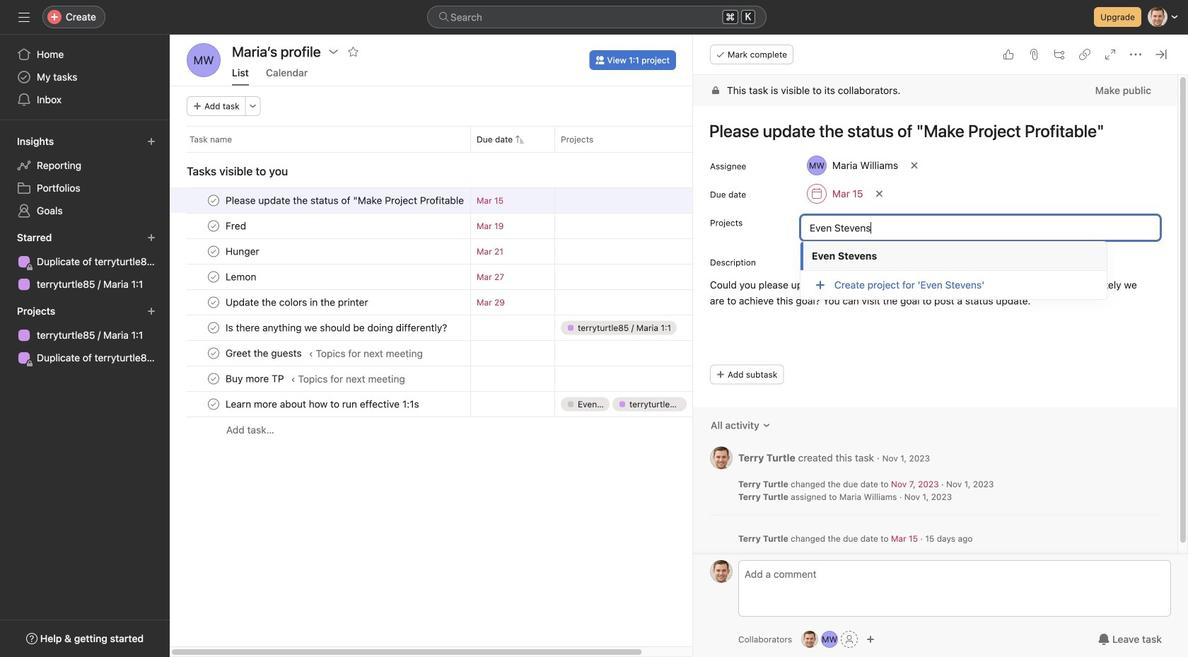 Task type: locate. For each thing, give the bounding box(es) containing it.
fred cell
[[170, 213, 470, 239]]

1 horizontal spatial add or remove collaborators image
[[821, 631, 838, 648]]

task name text field inside buy more tp cell
[[223, 372, 288, 386]]

mark complete image inside greet the guests "cell"
[[205, 345, 222, 362]]

mark complete checkbox inside learn more about how to run effective 1:1s cell
[[205, 396, 222, 413]]

4 mark complete checkbox from the top
[[205, 345, 222, 362]]

2 task name text field from the top
[[223, 219, 250, 233]]

mark complete checkbox inside update the colors in the printer cell
[[205, 294, 222, 311]]

task name text field inside fred cell
[[223, 219, 250, 233]]

1 mark complete checkbox from the top
[[205, 192, 222, 209]]

3 mark complete image from the top
[[205, 319, 222, 336]]

task name text field for mark complete checkbox inside hunger cell
[[223, 244, 264, 258]]

1 add or remove collaborators image from the left
[[801, 631, 818, 648]]

task name text field inside please update the status of "make project profitable" cell
[[223, 193, 465, 208]]

mark complete image for is there anything we should be doing differently? cell
[[205, 319, 222, 336]]

open user profile image
[[710, 447, 733, 469]]

1 mark complete image from the top
[[205, 192, 222, 209]]

task name text field inside learn more about how to run effective 1:1s cell
[[223, 397, 423, 411]]

open user profile image
[[710, 560, 733, 583]]

4 task name text field from the top
[[223, 346, 306, 360]]

main content inside the please update the status of "make project profitable" dialog
[[693, 75, 1178, 563]]

mark complete checkbox inside fred cell
[[205, 217, 222, 234]]

3 mark complete image from the top
[[205, 268, 222, 285]]

mark complete checkbox inside the lemon cell
[[205, 268, 222, 285]]

mark complete image inside update the colors in the printer cell
[[205, 294, 222, 311]]

mark complete image for please update the status of "make project profitable" cell
[[205, 192, 222, 209]]

mark complete image inside please update the status of "make project profitable" cell
[[205, 192, 222, 209]]

task name text field inside update the colors in the printer cell
[[223, 295, 372, 309]]

mark complete checkbox inside hunger cell
[[205, 243, 222, 260]]

4 mark complete image from the top
[[205, 396, 222, 413]]

hunger cell
[[170, 238, 470, 264]]

buy more tp cell
[[170, 366, 470, 392]]

4 mark complete checkbox from the top
[[205, 396, 222, 413]]

3 mark complete checkbox from the top
[[205, 294, 222, 311]]

mark complete checkbox for task name text field in the fred cell
[[205, 217, 222, 234]]

mark complete image
[[205, 192, 222, 209], [205, 294, 222, 311], [205, 319, 222, 336], [205, 396, 222, 413]]

Mark complete checkbox
[[205, 192, 222, 209], [205, 217, 222, 234], [205, 319, 222, 336], [205, 345, 222, 362], [205, 370, 222, 387]]

mark complete image inside fred cell
[[205, 217, 222, 234]]

more actions for this task image
[[1130, 49, 1141, 60]]

starred element
[[0, 225, 170, 298]]

mark complete checkbox inside please update the status of "make project profitable" cell
[[205, 192, 222, 209]]

0 horizontal spatial add or remove collaborators image
[[801, 631, 818, 648]]

mark complete image for buy more tp cell
[[205, 370, 222, 387]]

4 task name text field from the top
[[223, 372, 288, 386]]

linked projects for update the colors in the printer cell
[[554, 289, 696, 315]]

task name text field inside hunger cell
[[223, 244, 264, 258]]

task name text field for please update the status of "make project profitable" cell
[[223, 193, 465, 208]]

2 mark complete image from the top
[[205, 294, 222, 311]]

linked projects for hunger cell
[[554, 238, 696, 264]]

task name text field inside is there anything we should be doing differently? cell
[[223, 321, 451, 335]]

3 task name text field from the top
[[223, 295, 372, 309]]

1 mark complete checkbox from the top
[[205, 243, 222, 260]]

2 mark complete image from the top
[[205, 243, 222, 260]]

mark complete image for learn more about how to run effective 1:1s cell
[[205, 396, 222, 413]]

mark complete image inside buy more tp cell
[[205, 370, 222, 387]]

5 mark complete image from the top
[[205, 370, 222, 387]]

1 task name text field from the top
[[223, 193, 465, 208]]

2 mark complete checkbox from the top
[[205, 217, 222, 234]]

3 task name text field from the top
[[223, 321, 451, 335]]

mark complete checkbox for update the colors in the printer cell at the left top
[[205, 294, 222, 311]]

mark complete checkbox inside is there anything we should be doing differently? cell
[[205, 319, 222, 336]]

1 mark complete image from the top
[[205, 217, 222, 234]]

3 mark complete checkbox from the top
[[205, 319, 222, 336]]

row
[[170, 126, 748, 152], [187, 151, 730, 153], [170, 187, 748, 214], [170, 213, 748, 239], [170, 238, 748, 264], [170, 264, 748, 290], [170, 289, 748, 315], [170, 315, 748, 341], [170, 340, 748, 366], [170, 366, 748, 392], [170, 391, 748, 417], [170, 417, 748, 443]]

mark complete image inside is there anything we should be doing differently? cell
[[205, 319, 222, 336]]

add to starred image
[[348, 46, 359, 57]]

full screen image
[[1105, 49, 1116, 60]]

mark complete checkbox inside buy more tp cell
[[205, 370, 222, 387]]

Task name text field
[[223, 193, 465, 208], [223, 219, 250, 233], [223, 321, 451, 335], [223, 372, 288, 386]]

mark complete image inside the lemon cell
[[205, 268, 222, 285]]

2 add or remove collaborators image from the left
[[821, 631, 838, 648]]

task name text field inside the lemon cell
[[223, 270, 261, 284]]

mark complete image inside learn more about how to run effective 1:1s cell
[[205, 396, 222, 413]]

5 task name text field from the top
[[223, 397, 423, 411]]

add items to starred image
[[147, 233, 156, 242]]

tree grid
[[170, 187, 748, 443]]

task name text field for is there anything we should be doing differently? cell
[[223, 321, 451, 335]]

mark complete checkbox inside greet the guests "cell"
[[205, 345, 222, 362]]

new insights image
[[147, 137, 156, 146]]

Task Name text field
[[700, 115, 1161, 147]]

mark complete checkbox for task name text box inside the greet the guests "cell"
[[205, 345, 222, 362]]

main content
[[693, 75, 1178, 563]]

mark complete checkbox for learn more about how to run effective 1:1s cell
[[205, 396, 222, 413]]

5 mark complete checkbox from the top
[[205, 370, 222, 387]]

Task name text field
[[223, 244, 264, 258], [223, 270, 261, 284], [223, 295, 372, 309], [223, 346, 306, 360], [223, 397, 423, 411]]

learn more about how to run effective 1:1s cell
[[170, 391, 470, 417]]

Add task to a project... text field
[[801, 215, 1161, 240]]

add or remove collaborators image
[[801, 631, 818, 648], [821, 631, 838, 648]]

2 mark complete checkbox from the top
[[205, 268, 222, 285]]

task name text field inside greet the guests "cell"
[[223, 346, 306, 360]]

is there anything we should be doing differently? cell
[[170, 315, 470, 341]]

1 task name text field from the top
[[223, 244, 264, 258]]

linked projects for fred cell
[[554, 213, 696, 239]]

close details image
[[1156, 49, 1167, 60]]

mark complete image
[[205, 217, 222, 234], [205, 243, 222, 260], [205, 268, 222, 285], [205, 345, 222, 362], [205, 370, 222, 387]]

Mark complete checkbox
[[205, 243, 222, 260], [205, 268, 222, 285], [205, 294, 222, 311], [205, 396, 222, 413]]

mark complete image inside hunger cell
[[205, 243, 222, 260]]

None field
[[427, 6, 767, 28]]

update the colors in the printer cell
[[170, 289, 470, 315]]

4 mark complete image from the top
[[205, 345, 222, 362]]

2 task name text field from the top
[[223, 270, 261, 284]]



Task type: describe. For each thing, give the bounding box(es) containing it.
projects element
[[0, 298, 170, 372]]

lemon cell
[[170, 264, 470, 290]]

greet the guests cell
[[170, 340, 470, 366]]

remove assignee image
[[910, 161, 919, 170]]

task name text field for fred cell
[[223, 219, 250, 233]]

0 likes. click to like this task image
[[1003, 49, 1014, 60]]

linked projects for greet the guests cell
[[554, 340, 696, 366]]

mark complete checkbox for task name text field within the please update the status of "make project profitable" cell
[[205, 192, 222, 209]]

mark complete checkbox for task name text field within the buy more tp cell
[[205, 370, 222, 387]]

attachments: add a file to this task, please update the status of "make project profitable" image
[[1028, 49, 1040, 60]]

mark complete image for greet the guests "cell"
[[205, 345, 222, 362]]

mark complete image for update the colors in the printer cell at the left top
[[205, 294, 222, 311]]

mark complete image for hunger cell
[[205, 243, 222, 260]]

mark complete checkbox for hunger cell
[[205, 243, 222, 260]]

add or remove collaborators image
[[866, 635, 875, 644]]

task name text field for mark complete checkbox within the update the colors in the printer cell
[[223, 295, 372, 309]]

show options image
[[328, 46, 339, 57]]

all activity image
[[762, 421, 771, 430]]

task name text field for mark complete checkbox inside the lemon cell
[[223, 270, 261, 284]]

more actions image
[[249, 102, 257, 110]]

task name text field for mark complete checkbox inside the learn more about how to run effective 1:1s cell
[[223, 397, 423, 411]]

linked projects for buy more tp cell
[[554, 366, 696, 392]]

mark complete image for fred cell
[[205, 217, 222, 234]]

mark complete image for the lemon cell
[[205, 268, 222, 285]]

add subtask image
[[1054, 49, 1065, 60]]

insights element
[[0, 129, 170, 225]]

mark complete checkbox for the lemon cell
[[205, 268, 222, 285]]

copy task link image
[[1079, 49, 1091, 60]]

linked projects for lemon cell
[[554, 264, 696, 290]]

task name text field for buy more tp cell
[[223, 372, 288, 386]]

Search tasks, projects, and more text field
[[427, 6, 767, 28]]

global element
[[0, 35, 170, 120]]

mark complete checkbox for task name text field in is there anything we should be doing differently? cell
[[205, 319, 222, 336]]

hide sidebar image
[[18, 11, 30, 23]]

please update the status of "make project profitable" dialog
[[693, 35, 1188, 657]]

new project or portfolio image
[[147, 307, 156, 315]]

please update the status of "make project profitable" cell
[[170, 187, 470, 214]]

clear due date image
[[875, 190, 884, 198]]



Task type: vqa. For each thing, say whether or not it's contained in the screenshot.
Mark complete icon within buy more tp cell
yes



